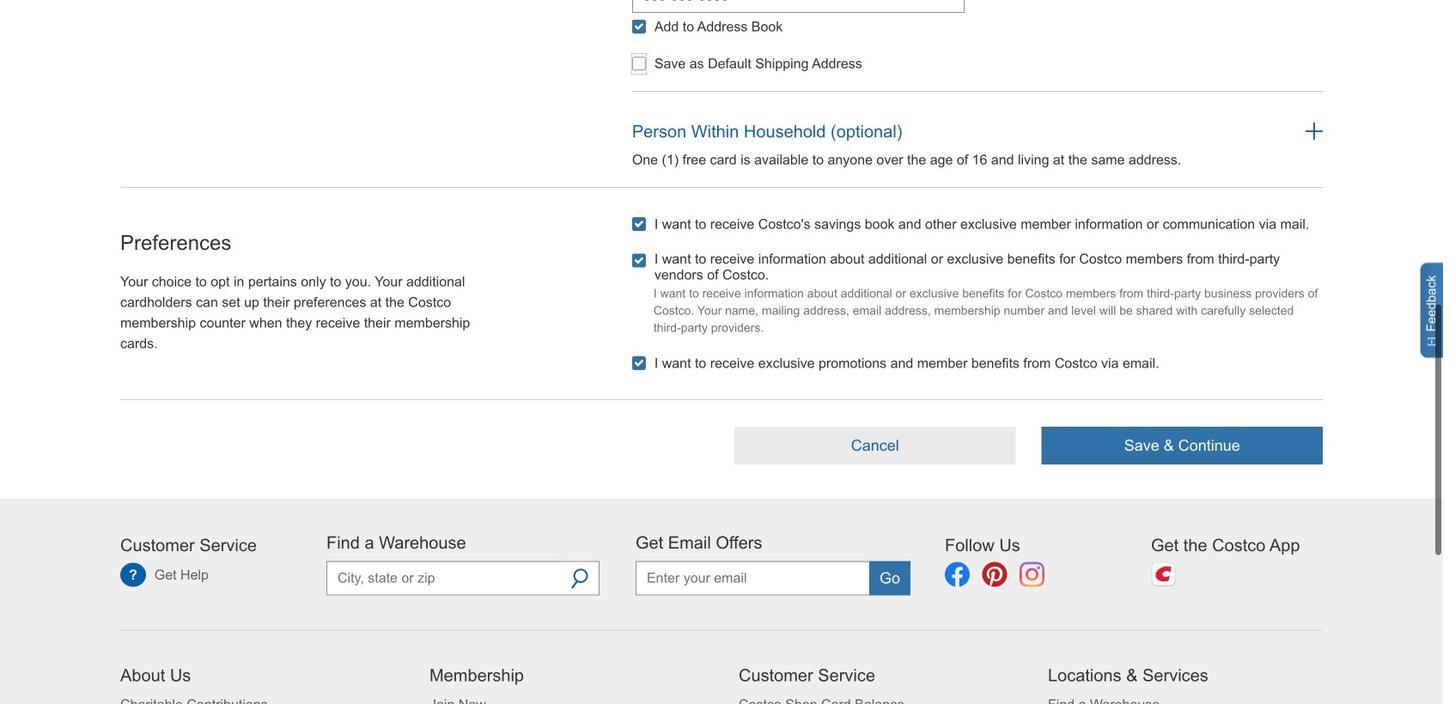 Task type: locate. For each thing, give the bounding box(es) containing it.
Enter your email text field
[[636, 561, 870, 596]]

costco app image
[[1151, 562, 1176, 587]]

None button
[[734, 427, 1016, 465], [1041, 427, 1323, 465], [734, 427, 1016, 465], [1041, 427, 1323, 465]]

facebook image
[[945, 562, 970, 587]]

City, state or zip search field
[[326, 561, 562, 596]]

None text field
[[632, 0, 965, 13]]

instagram image
[[1020, 562, 1045, 587]]



Task type: describe. For each thing, give the bounding box(es) containing it.
pinterest image
[[982, 562, 1007, 587]]



Task type: vqa. For each thing, say whether or not it's contained in the screenshot.
price.
no



